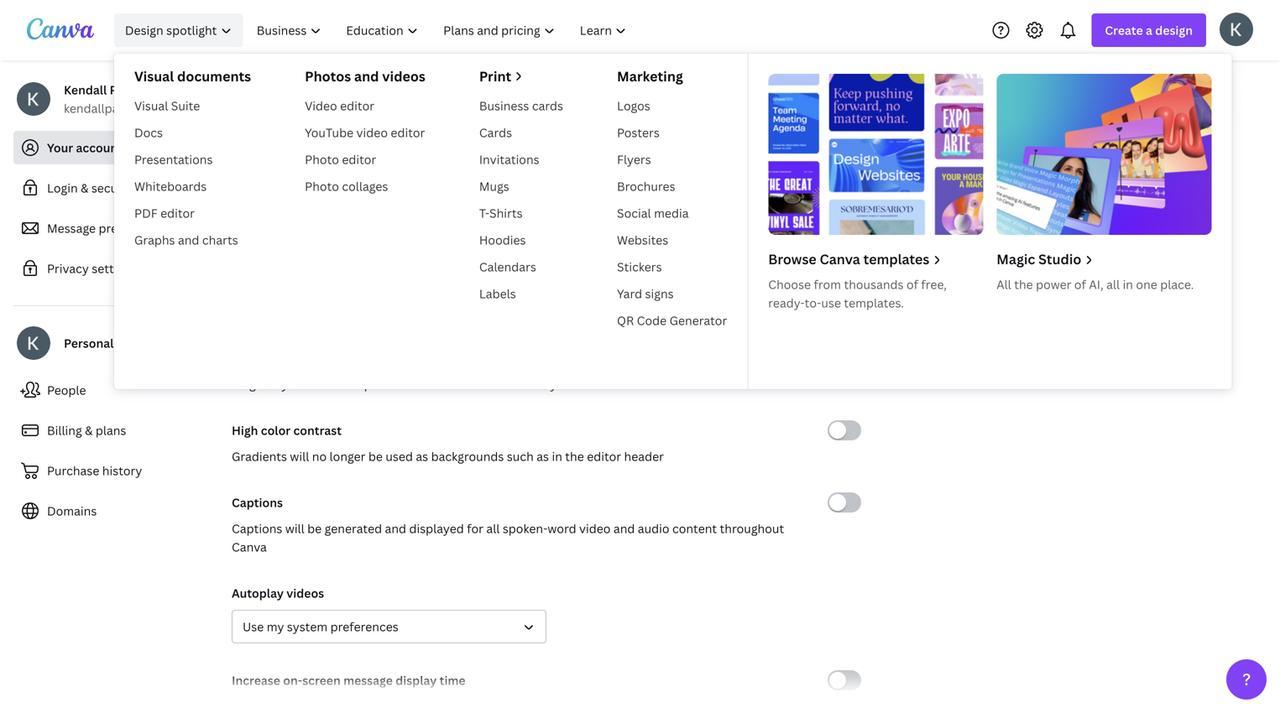 Task type: vqa. For each thing, say whether or not it's contained in the screenshot.
Websites at the top
yes



Task type: locate. For each thing, give the bounding box(es) containing it.
preferences inside button
[[331, 619, 399, 635]]

0 vertical spatial videos
[[382, 67, 426, 85]]

1 horizontal spatial in
[[1123, 277, 1134, 293]]

parks inside kendall parks kendallparks02@gmail.com
[[110, 82, 141, 98]]

captions will be generated and displayed for all spoken-word video and audio content throughout canva
[[232, 521, 785, 556]]

whiteboards
[[134, 178, 207, 194]]

1 visual from the top
[[134, 67, 174, 85]]

all right ai,
[[1107, 277, 1121, 293]]

1 vertical spatial captions
[[232, 521, 283, 537]]

video inside captions will be generated and displayed for all spoken-word video and audio content throughout canva
[[580, 521, 611, 537]]

1 vertical spatial all
[[487, 521, 500, 537]]

magic
[[997, 250, 1036, 268]]

billing & plans link
[[13, 414, 218, 448]]

business cards link
[[473, 92, 570, 119]]

modifier
[[487, 377, 535, 393]]

social media link
[[611, 200, 734, 227]]

on-
[[283, 673, 303, 689]]

stickers
[[617, 259, 662, 275]]

place.
[[1161, 277, 1195, 293]]

& right login
[[81, 180, 89, 196]]

message preferences link
[[13, 212, 218, 245]]

design
[[1156, 22, 1193, 38]]

you'd
[[304, 167, 335, 183]]

in inside design spotlight menu
[[1123, 277, 1134, 293]]

1 vertical spatial will
[[285, 521, 305, 537]]

0 vertical spatial all
[[1107, 277, 1121, 293]]

editor down whiteboards
[[160, 205, 195, 221]]

& for billing
[[85, 423, 93, 439]]

parks
[[352, 67, 382, 83], [110, 82, 141, 98]]

0 horizontal spatial be
[[308, 521, 322, 537]]

kendall parks image
[[1220, 12, 1254, 46]]

2 vertical spatial canva
[[232, 540, 267, 556]]

1 vertical spatial be
[[308, 521, 322, 537]]

free,
[[922, 277, 947, 293]]

canva left to at the left top of page
[[360, 167, 395, 183]]

and left audio
[[614, 521, 635, 537]]

0 horizontal spatial system
[[287, 619, 328, 635]]

system
[[693, 167, 734, 183], [287, 619, 328, 635]]

1 vertical spatial videos
[[287, 586, 324, 602]]

of inside choose from thousands of free, ready-to-use templates.
[[907, 277, 919, 293]]

captions inside captions will be generated and displayed for all spoken-word video and audio content throughout canva
[[232, 521, 283, 537]]

choose left the how
[[232, 167, 274, 183]]

as right used
[[416, 449, 428, 465]]

0 horizontal spatial key
[[269, 377, 288, 393]]

0 vertical spatial visual
[[134, 67, 174, 85]]

1 horizontal spatial of
[[907, 277, 919, 293]]

be left generated
[[308, 521, 322, 537]]

used
[[386, 449, 413, 465]]

editor down youtube video editor
[[342, 152, 376, 168]]

will
[[290, 449, 309, 465], [285, 521, 305, 537]]

1 horizontal spatial key
[[538, 377, 557, 393]]

youtube video editor
[[305, 125, 425, 141]]

login
[[47, 180, 78, 196]]

1 vertical spatial preferences
[[331, 619, 399, 635]]

choose for choose how you'd like canva to appear. select a theme, or sync themes with your system preferences.
[[232, 167, 274, 183]]

to-
[[805, 295, 822, 311]]

kendall up your account
[[64, 82, 107, 98]]

of left ⌥
[[437, 377, 448, 393]]

0 vertical spatial canva
[[360, 167, 395, 183]]

print link
[[479, 67, 564, 86]]

2 captions from the top
[[232, 521, 283, 537]]

system right your
[[693, 167, 734, 183]]

posters
[[617, 125, 660, 141]]

themes
[[592, 167, 634, 183]]

cards
[[532, 98, 564, 114]]

0 horizontal spatial parks
[[110, 82, 141, 98]]

video up photo editor link
[[357, 125, 388, 141]]

1 vertical spatial canva
[[820, 250, 861, 268]]

0 horizontal spatial preferences
[[99, 220, 167, 236]]

system right my at the left of page
[[287, 619, 328, 635]]

1 vertical spatial use
[[414, 377, 434, 393]]

a right 'select'
[[496, 167, 502, 183]]

or
[[547, 167, 560, 183]]

select
[[457, 167, 493, 183]]

appear.
[[413, 167, 455, 183]]

1 horizontal spatial videos
[[382, 67, 426, 85]]

key
[[269, 377, 288, 393], [538, 377, 557, 393]]

captions down gradients
[[232, 495, 283, 511]]

choose up ready-
[[769, 277, 811, 293]]

1 horizontal spatial preferences
[[331, 619, 399, 635]]

the right all at the top of page
[[1015, 277, 1034, 293]]

editor up youtube video editor
[[340, 98, 375, 114]]

billing
[[47, 423, 82, 439]]

and left displayed
[[385, 521, 407, 537]]

1 horizontal spatial video
[[580, 521, 611, 537]]

and inside graphs and charts link
[[178, 232, 199, 248]]

in left one
[[1123, 277, 1134, 293]]

the right require
[[392, 377, 411, 393]]

0 vertical spatial choose
[[232, 167, 274, 183]]

parks up video editor link
[[352, 67, 382, 83]]

1 vertical spatial in
[[552, 449, 563, 465]]

spoken-
[[503, 521, 548, 537]]

collages
[[342, 178, 388, 194]]

like
[[338, 167, 357, 183]]

0 vertical spatial &
[[81, 180, 89, 196]]

be inside captions will be generated and displayed for all spoken-word video and audio content throughout canva
[[308, 521, 322, 537]]

2 visual from the top
[[134, 98, 168, 114]]

1 horizontal spatial system
[[693, 167, 734, 183]]

use left ⌥
[[414, 377, 434, 393]]

1 photo from the top
[[305, 152, 339, 168]]

1 horizontal spatial parks
[[352, 67, 382, 83]]

use my system preferences
[[243, 619, 399, 635]]

from
[[814, 277, 842, 293]]

business cards
[[479, 98, 564, 114]]

photo for photo editor
[[305, 152, 339, 168]]

1 captions from the top
[[232, 495, 283, 511]]

1 horizontal spatial kendall
[[307, 67, 349, 83]]

graphs
[[134, 232, 175, 248]]

videos up video editor link
[[382, 67, 426, 85]]

choose
[[232, 167, 274, 183], [769, 277, 811, 293]]

0 vertical spatial system
[[693, 167, 734, 183]]

of left free,
[[907, 277, 919, 293]]

use down from
[[822, 295, 842, 311]]

high color contrast
[[232, 423, 342, 439]]

system inside button
[[287, 619, 328, 635]]

presentations
[[134, 152, 213, 168]]

preferences
[[99, 220, 167, 236], [331, 619, 399, 635]]

0 vertical spatial photo
[[305, 152, 339, 168]]

of left ai,
[[1075, 277, 1087, 293]]

0 horizontal spatial as
[[416, 449, 428, 465]]

and up video editor link
[[354, 67, 379, 85]]

studio
[[1039, 250, 1082, 268]]

marketing
[[617, 67, 684, 85]]

youtube video editor link
[[298, 119, 432, 146]]

1 horizontal spatial choose
[[769, 277, 811, 293]]

0 vertical spatial a
[[1146, 22, 1153, 38]]

0 vertical spatial in
[[1123, 277, 1134, 293]]

the inside design spotlight menu
[[1015, 277, 1034, 293]]

shortcuts
[[291, 377, 346, 393]]

business
[[479, 98, 529, 114]]

0 horizontal spatial a
[[496, 167, 502, 183]]

and
[[354, 67, 379, 85], [178, 232, 199, 248], [385, 521, 407, 537], [614, 521, 635, 537]]

0 horizontal spatial video
[[357, 125, 388, 141]]

top level navigation element
[[111, 13, 1232, 390]]

1 horizontal spatial canva
[[360, 167, 395, 183]]

will inside captions will be generated and displayed for all spoken-word video and audio content throughout canva
[[285, 521, 305, 537]]

be left used
[[369, 449, 383, 465]]

& left plans
[[85, 423, 93, 439]]

visual up docs
[[134, 98, 168, 114]]

0 vertical spatial use
[[822, 295, 842, 311]]

as right "such"
[[537, 449, 549, 465]]

1 horizontal spatial use
[[822, 295, 842, 311]]

captions up autoplay
[[232, 521, 283, 537]]

require
[[348, 377, 389, 393]]

kendall up video
[[307, 67, 349, 83]]

captions
[[232, 495, 283, 511], [232, 521, 283, 537]]

will left generated
[[285, 521, 305, 537]]

0 vertical spatial video
[[357, 125, 388, 141]]

design spotlight menu
[[114, 54, 1232, 390]]

logos
[[617, 98, 651, 114]]

documents
[[177, 67, 251, 85]]

gradients
[[232, 449, 287, 465]]

videos
[[382, 67, 426, 85], [287, 586, 324, 602]]

1 vertical spatial system
[[287, 619, 328, 635]]

1 vertical spatial photo
[[305, 178, 339, 194]]

0 horizontal spatial kendall
[[64, 82, 107, 98]]

purchase
[[47, 463, 99, 479]]

privacy settings
[[47, 261, 137, 277]]

0 vertical spatial will
[[290, 449, 309, 465]]

canva up from
[[820, 250, 861, 268]]

canva inside design spotlight menu
[[820, 250, 861, 268]]

a left design
[[1146, 22, 1153, 38]]

my
[[267, 619, 284, 635]]

video inside design spotlight menu
[[357, 125, 388, 141]]

& for login
[[81, 180, 89, 196]]

videos up use my system preferences
[[287, 586, 324, 602]]

thousands
[[844, 277, 904, 293]]

photo down youtube
[[305, 152, 339, 168]]

1 horizontal spatial be
[[369, 449, 383, 465]]

2 horizontal spatial of
[[1075, 277, 1087, 293]]

all right for
[[487, 521, 500, 537]]

0 horizontal spatial choose
[[232, 167, 274, 183]]

labels
[[479, 286, 516, 302]]

all the power of ai, all in one place.
[[997, 277, 1195, 293]]

and down pdf editor 'link'
[[178, 232, 199, 248]]

power
[[1036, 277, 1072, 293]]

templates.
[[844, 295, 905, 311]]

kendall for kendall parks kendallparks02@gmail.com
[[64, 82, 107, 98]]

visual for visual suite
[[134, 98, 168, 114]]

1 vertical spatial visual
[[134, 98, 168, 114]]

&
[[81, 180, 89, 196], [85, 423, 93, 439]]

use
[[822, 295, 842, 311], [414, 377, 434, 393]]

choose inside choose from thousands of free, ready-to-use templates.
[[769, 277, 811, 293]]

visual up visual suite
[[134, 67, 174, 85]]

parks up the kendallparks02@gmail.com
[[110, 82, 141, 98]]

2 photo from the top
[[305, 178, 339, 194]]

qr
[[617, 313, 634, 329]]

people
[[47, 383, 86, 399]]

2 key from the left
[[538, 377, 557, 393]]

backgrounds
[[431, 449, 504, 465]]

editor for pdf editor
[[160, 205, 195, 221]]

0 horizontal spatial canva
[[232, 540, 267, 556]]

0 horizontal spatial all
[[487, 521, 500, 537]]

⌥
[[473, 377, 484, 393]]

all inside captions will be generated and displayed for all spoken-word video and audio content throughout canva
[[487, 521, 500, 537]]

1 vertical spatial &
[[85, 423, 93, 439]]

video right word
[[580, 521, 611, 537]]

will for be
[[285, 521, 305, 537]]

1 horizontal spatial as
[[537, 449, 549, 465]]

message
[[344, 673, 393, 689]]

invitations link
[[473, 146, 570, 173]]

1 vertical spatial choose
[[769, 277, 811, 293]]

0 vertical spatial captions
[[232, 495, 283, 511]]

0 vertical spatial preferences
[[99, 220, 167, 236]]

in right "such"
[[552, 449, 563, 465]]

key right modifier
[[538, 377, 557, 393]]

create a design button
[[1092, 13, 1207, 47]]

key right single
[[269, 377, 288, 393]]

photo down photo editor
[[305, 178, 339, 194]]

1 horizontal spatial a
[[1146, 22, 1153, 38]]

canva up autoplay
[[232, 540, 267, 556]]

hoodies
[[479, 232, 526, 248]]

0 horizontal spatial use
[[414, 377, 434, 393]]

youtube
[[305, 125, 354, 141]]

be
[[369, 449, 383, 465], [308, 521, 322, 537]]

editor inside 'link'
[[160, 205, 195, 221]]

will left no
[[290, 449, 309, 465]]

domains
[[47, 504, 97, 519]]

editor
[[340, 98, 375, 114], [391, 125, 425, 141], [342, 152, 376, 168], [160, 205, 195, 221], [587, 449, 622, 465]]

kendall inside kendall parks kendallparks02@gmail.com
[[64, 82, 107, 98]]

2 horizontal spatial canva
[[820, 250, 861, 268]]

of for magic studio
[[1075, 277, 1087, 293]]

1 vertical spatial video
[[580, 521, 611, 537]]

the
[[1015, 277, 1034, 293], [392, 377, 411, 393], [451, 377, 470, 393], [565, 449, 584, 465]]

social media
[[617, 205, 689, 221]]

1 horizontal spatial all
[[1107, 277, 1121, 293]]

None button
[[235, 194, 370, 291], [383, 194, 517, 291], [531, 194, 665, 291], [235, 194, 370, 291], [383, 194, 517, 291], [531, 194, 665, 291]]



Task type: describe. For each thing, give the bounding box(es) containing it.
video editor link
[[298, 92, 432, 119]]

0 horizontal spatial in
[[552, 449, 563, 465]]

yard signs
[[617, 286, 674, 302]]

the left ⌥
[[451, 377, 470, 393]]

editor for photo editor
[[342, 152, 376, 168]]

use inside choose from thousands of free, ready-to-use templates.
[[822, 295, 842, 311]]

single
[[232, 377, 266, 393]]

logos link
[[611, 92, 734, 119]]

choose how you'd like canva to appear. select a theme, or sync themes with your system preferences.
[[232, 167, 807, 183]]

one
[[1137, 277, 1158, 293]]

color
[[261, 423, 291, 439]]

magic studio
[[997, 250, 1082, 268]]

plans
[[96, 423, 126, 439]]

brochures link
[[611, 173, 734, 200]]

whiteboards link
[[128, 173, 258, 200]]

1 key from the left
[[269, 377, 288, 393]]

all inside design spotlight menu
[[1107, 277, 1121, 293]]

calendars
[[479, 259, 537, 275]]

photo collages
[[305, 178, 388, 194]]

pdf editor link
[[128, 200, 258, 227]]

labels link
[[473, 281, 570, 307]]

spotlight
[[166, 22, 217, 38]]

visual suite
[[134, 98, 200, 114]]

all
[[997, 277, 1012, 293]]

Use my system preferences button
[[232, 611, 547, 644]]

presentations link
[[128, 146, 258, 173]]

personal
[[64, 336, 114, 351]]

history
[[102, 463, 142, 479]]

yard signs link
[[611, 281, 734, 307]]

how
[[277, 167, 301, 183]]

video
[[305, 98, 337, 114]]

audio
[[638, 521, 670, 537]]

1 as from the left
[[416, 449, 428, 465]]

video editor
[[305, 98, 375, 114]]

1 vertical spatial a
[[496, 167, 502, 183]]

increase on-screen message display time
[[232, 673, 466, 689]]

2 as from the left
[[537, 449, 549, 465]]

canva inside captions will be generated and displayed for all spoken-word video and audio content throughout canva
[[232, 540, 267, 556]]

ready-
[[769, 295, 805, 311]]

media
[[654, 205, 689, 221]]

kendall parks
[[307, 67, 382, 83]]

photo for photo collages
[[305, 178, 339, 194]]

domains link
[[13, 495, 218, 528]]

for
[[467, 521, 484, 537]]

choose for choose from thousands of free, ready-to-use templates.
[[769, 277, 811, 293]]

photo editor link
[[298, 146, 432, 173]]

design
[[125, 22, 164, 38]]

print
[[479, 67, 512, 85]]

graphs and charts
[[134, 232, 238, 248]]

pdf editor
[[134, 205, 195, 221]]

parks for kendall parks
[[352, 67, 382, 83]]

captions for captions
[[232, 495, 283, 511]]

your
[[47, 140, 73, 156]]

purchase history link
[[13, 454, 218, 488]]

single key shortcuts require the use of the ⌥ modifier key
[[232, 377, 557, 393]]

sync
[[562, 167, 589, 183]]

docs link
[[128, 119, 258, 146]]

0 horizontal spatial videos
[[287, 586, 324, 602]]

high
[[232, 423, 258, 439]]

a inside 'dropdown button'
[[1146, 22, 1153, 38]]

brochures
[[617, 178, 676, 194]]

your
[[664, 167, 690, 183]]

message
[[47, 220, 96, 236]]

editor for video editor
[[340, 98, 375, 114]]

your account
[[47, 140, 123, 156]]

longer
[[330, 449, 366, 465]]

qr code generator
[[617, 313, 728, 329]]

social
[[617, 205, 651, 221]]

privacy
[[47, 261, 89, 277]]

visual for visual documents
[[134, 67, 174, 85]]

templates
[[864, 250, 930, 268]]

visual suite link
[[128, 92, 258, 119]]

parks for kendall parks kendallparks02@gmail.com
[[110, 82, 141, 98]]

hoodies link
[[473, 227, 570, 254]]

screen
[[303, 673, 341, 689]]

gradients will no longer be used as backgrounds such as in the editor header
[[232, 449, 664, 465]]

kendall for kendall parks
[[307, 67, 349, 83]]

purchase history
[[47, 463, 142, 479]]

0 horizontal spatial of
[[437, 377, 448, 393]]

contrast
[[294, 423, 342, 439]]

docs
[[134, 125, 163, 141]]

word
[[548, 521, 577, 537]]

header
[[624, 449, 664, 465]]

mugs
[[479, 178, 510, 194]]

photo collages link
[[298, 173, 432, 200]]

editor up to at the left top of page
[[391, 125, 425, 141]]

generator
[[670, 313, 728, 329]]

create a design
[[1106, 22, 1193, 38]]

kendall parks kendallparks02@gmail.com
[[64, 82, 220, 116]]

of for browse canva templates
[[907, 277, 919, 293]]

throughout
[[720, 521, 785, 537]]

your account link
[[13, 131, 218, 165]]

photos
[[305, 67, 351, 85]]

the right "such"
[[565, 449, 584, 465]]

will for no
[[290, 449, 309, 465]]

generated
[[325, 521, 382, 537]]

editor left header
[[587, 449, 622, 465]]

browse canva templates
[[769, 250, 930, 268]]

captions for captions will be generated and displayed for all spoken-word video and audio content throughout canva
[[232, 521, 283, 537]]

graphs and charts link
[[128, 227, 258, 254]]

message preferences
[[47, 220, 167, 236]]

browse
[[769, 250, 817, 268]]

photo editor
[[305, 152, 376, 168]]

display
[[396, 673, 437, 689]]

0 vertical spatial be
[[369, 449, 383, 465]]

time
[[440, 673, 466, 689]]

videos inside design spotlight menu
[[382, 67, 426, 85]]

calendars link
[[473, 254, 570, 281]]



